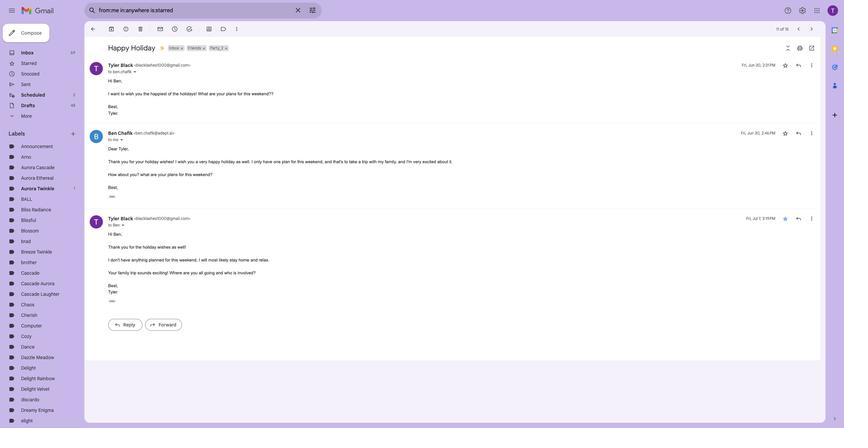 Task type: describe. For each thing, give the bounding box(es) containing it.
elight link
[[21, 418, 33, 424]]

1 a from the left
[[196, 159, 198, 164]]

3 best, from the top
[[108, 283, 118, 288]]

where
[[170, 270, 182, 275]]

thank you for the holiday wishes as well!
[[108, 245, 186, 250]]

well.
[[242, 159, 251, 164]]

meadow
[[36, 355, 54, 361]]

fri, jun 30, 2:31 pm cell
[[742, 62, 776, 69]]

what
[[198, 91, 208, 96]]

jun for black
[[749, 63, 755, 68]]

i don't have anything planned for this weekend, i will most likely stay home and relax.
[[108, 257, 269, 262]]

holidays!
[[180, 91, 197, 96]]

breeze
[[21, 249, 36, 255]]

thank for thank you for the holiday wishes as well!
[[108, 245, 120, 250]]

more button
[[0, 111, 79, 121]]

> for me
[[173, 131, 175, 136]]

family
[[118, 270, 129, 275]]

is
[[233, 270, 237, 275]]

dear
[[108, 146, 117, 151]]

cozy
[[21, 334, 32, 339]]

1 vertical spatial ben
[[113, 222, 120, 227]]

drafts
[[21, 103, 35, 109]]

for up anything
[[129, 245, 134, 250]]

bliss radiance
[[21, 207, 51, 213]]

2 a from the left
[[359, 159, 361, 164]]

0 horizontal spatial wish
[[126, 91, 134, 96]]

not starred image for black
[[782, 62, 789, 69]]

0 horizontal spatial as
[[172, 245, 176, 250]]

delight for delight rainbow
[[21, 376, 36, 382]]

2 vertical spatial your
[[158, 172, 166, 177]]

1 best, tyler. from the top
[[108, 104, 118, 116]]

main menu image
[[8, 7, 16, 15]]

dazzle meadow
[[21, 355, 54, 361]]

twinkle for breeze twinkle
[[37, 249, 52, 255]]

to for to me
[[108, 137, 112, 142]]

wishes
[[158, 245, 171, 250]]

party_2
[[210, 46, 223, 50]]

brother link
[[21, 260, 37, 266]]

< for to ben
[[134, 216, 136, 221]]

2 horizontal spatial your
[[217, 91, 225, 96]]

ben chafik cell
[[108, 130, 175, 136]]

3:19 pm
[[763, 216, 776, 221]]

aurora twinkle
[[21, 186, 54, 192]]

fri, jun 30, 2:46 pm
[[741, 131, 776, 136]]

family,
[[385, 159, 397, 164]]

announcement
[[21, 143, 53, 149]]

mark as unread image
[[157, 26, 164, 32]]

to for to ben
[[108, 222, 112, 227]]

you down tyler,
[[121, 159, 128, 164]]

happy holiday
[[108, 44, 155, 52]]

don't
[[111, 257, 120, 262]]

inbox button
[[168, 45, 180, 51]]

2 tyler. from the top
[[108, 290, 118, 295]]

who
[[224, 270, 232, 275]]

holiday for well!
[[143, 245, 156, 250]]

cascade aurora
[[21, 281, 55, 287]]

clear search image
[[292, 4, 305, 17]]

to for to ben.chafik
[[108, 69, 112, 74]]

7,
[[759, 216, 762, 221]]

will
[[201, 257, 207, 262]]

cascade laughter link
[[21, 291, 60, 297]]

i left will
[[199, 257, 200, 262]]

holiday
[[131, 44, 155, 52]]

add to tasks image
[[186, 26, 193, 32]]

aurora for aurora twinkle
[[21, 186, 36, 192]]

forward
[[159, 322, 176, 328]]

1
[[74, 186, 75, 191]]

gmail image
[[21, 4, 57, 17]]

0 horizontal spatial have
[[121, 257, 130, 262]]

inbox for inbox link
[[21, 50, 34, 56]]

ball link
[[21, 196, 32, 202]]

snoozed link
[[21, 71, 39, 77]]

likely
[[219, 257, 228, 262]]

announcement link
[[21, 143, 53, 149]]

show trimmed content image for tyler
[[108, 299, 116, 303]]

2
[[73, 92, 75, 97]]

most
[[208, 257, 218, 262]]

move to inbox image
[[206, 26, 212, 32]]

ethereal
[[36, 175, 54, 181]]

forward link
[[145, 319, 182, 331]]

delight for "delight" link at the bottom
[[21, 365, 36, 371]]

chaos link
[[21, 302, 34, 308]]

black for to ben.chafik
[[121, 62, 133, 68]]

labels
[[9, 131, 25, 137]]

48
[[71, 103, 75, 108]]

not starred checkbox for ben chafik
[[782, 130, 789, 137]]

show trimmed content image for ben
[[108, 195, 116, 198]]

you up the weekend?
[[188, 159, 194, 164]]

jun for chafik
[[748, 131, 754, 136]]

for right planned
[[165, 257, 170, 262]]

exciting!
[[153, 270, 168, 275]]

sounds
[[138, 270, 151, 275]]

advanced search options image
[[306, 4, 319, 17]]

fri, for fri, jul 7, 3:19 pm
[[747, 216, 752, 221]]

hi for your family trip sounds exciting! where are you all going and who is involved?
[[108, 232, 112, 237]]

69
[[71, 50, 75, 55]]

computer link
[[21, 323, 42, 329]]

all
[[199, 270, 203, 275]]

settings image
[[799, 7, 807, 15]]

sent
[[21, 81, 31, 87]]

i left only
[[252, 159, 253, 164]]

compose button
[[3, 24, 50, 42]]

anything
[[131, 257, 148, 262]]

1 vertical spatial are
[[151, 172, 157, 177]]

blacklashes1000@gmail.com for to ben
[[136, 216, 189, 221]]

dreamy
[[21, 407, 37, 413]]

aurora ethereal
[[21, 175, 54, 181]]

2:31 pm
[[763, 63, 776, 68]]

computer
[[21, 323, 42, 329]]

delight link
[[21, 365, 36, 371]]

hi ben, for tyler.
[[108, 79, 122, 83]]

starred link
[[21, 60, 37, 66]]

happy
[[108, 44, 129, 52]]

ben.chafik
[[113, 69, 132, 74]]

cascade for cascade link
[[21, 270, 39, 276]]

snoozed
[[21, 71, 39, 77]]

1 vertical spatial weekend,
[[179, 257, 198, 262]]

not starred image for chafik
[[782, 130, 789, 137]]

newer image
[[796, 26, 802, 32]]

want
[[111, 91, 120, 96]]

bliss
[[21, 207, 31, 213]]

delight rainbow link
[[21, 376, 55, 382]]

2 best, tyler. from the top
[[108, 283, 118, 295]]

you left all
[[191, 270, 198, 275]]

tyler for ben.chafik
[[108, 62, 119, 68]]

0 vertical spatial ben
[[108, 130, 117, 136]]

0 horizontal spatial plans
[[168, 172, 178, 177]]

dance link
[[21, 344, 35, 350]]

to me
[[108, 137, 118, 142]]

aurora cascade
[[21, 165, 55, 171]]

delight rainbow
[[21, 376, 55, 382]]

cascade link
[[21, 270, 39, 276]]

planned
[[149, 257, 164, 262]]

inbox for the "inbox" button
[[169, 46, 179, 50]]

2 horizontal spatial are
[[209, 91, 215, 96]]

show details image
[[120, 138, 124, 142]]

you up family
[[121, 245, 128, 250]]

thank for thank you for your holiday wishes! i wish you a very happy holiday as well. i only have one plan for this weekend, and that's to take a trip with my family, and i'm very excited about it.
[[108, 159, 120, 164]]

30, for chafik
[[755, 131, 761, 136]]

tyler black cell for ben.chafik
[[108, 62, 191, 68]]

2:46 pm
[[762, 131, 776, 136]]

that's
[[333, 159, 343, 164]]

and left relax.
[[251, 257, 258, 262]]

and left that's
[[325, 159, 332, 164]]

cascade for cascade aurora
[[21, 281, 39, 287]]

report spam image
[[123, 26, 129, 32]]

aurora for aurora ethereal
[[21, 175, 35, 181]]

0 horizontal spatial the
[[136, 245, 142, 250]]

me
[[113, 137, 118, 142]]

tyler black < blacklashes1000@gmail.com > for to ben.chafik
[[108, 62, 191, 68]]

1 very from the left
[[199, 159, 207, 164]]

breeze twinkle link
[[21, 249, 52, 255]]

your
[[108, 270, 117, 275]]

older image
[[809, 26, 815, 32]]

support image
[[784, 7, 792, 15]]

fri, for fri, jun 30, 2:46 pm
[[741, 131, 747, 136]]

only
[[254, 159, 262, 164]]

chaos
[[21, 302, 34, 308]]

> for ben
[[189, 216, 191, 221]]

twinkle for aurora twinkle
[[37, 186, 54, 192]]

wishes!
[[160, 159, 174, 164]]

this right plan
[[297, 159, 304, 164]]

for up you?
[[129, 159, 134, 164]]

enigma
[[38, 407, 54, 413]]

and left who
[[216, 270, 223, 275]]



Task type: vqa. For each thing, say whether or not it's contained in the screenshot.
ben.chafik's the "Show details" image
yes



Task type: locate. For each thing, give the bounding box(es) containing it.
best, tyler. down your
[[108, 283, 118, 295]]

best, tyler. down want
[[108, 104, 118, 116]]

0 vertical spatial fri,
[[742, 63, 748, 68]]

have right don't at left
[[121, 257, 130, 262]]

tyler for ben
[[108, 216, 119, 222]]

ben,
[[113, 79, 122, 83], [113, 232, 122, 237]]

30, inside fri, jun 30, 2:31 pm cell
[[756, 63, 762, 68]]

1 vertical spatial twinkle
[[37, 249, 52, 255]]

2 ben, from the top
[[113, 232, 122, 237]]

1 horizontal spatial a
[[359, 159, 361, 164]]

0 vertical spatial trip
[[362, 159, 368, 164]]

very left happy
[[199, 159, 207, 164]]

delete image
[[137, 26, 144, 32]]

very right i'm
[[413, 159, 422, 164]]

have
[[263, 159, 272, 164], [121, 257, 130, 262]]

tyler black cell
[[108, 62, 191, 68], [108, 216, 191, 222]]

30, for black
[[756, 63, 762, 68]]

1 vertical spatial blacklashes1000@gmail.com
[[136, 216, 189, 221]]

jun left 2:46 pm
[[748, 131, 754, 136]]

1 vertical spatial tyler.
[[108, 290, 118, 295]]

excited
[[423, 159, 436, 164]]

0 horizontal spatial weekend,
[[179, 257, 198, 262]]

0 vertical spatial of
[[781, 27, 784, 32]]

1 vertical spatial 30,
[[755, 131, 761, 136]]

tyler.
[[108, 111, 118, 116], [108, 290, 118, 295]]

0 vertical spatial not starred checkbox
[[782, 62, 789, 69]]

1 not starred checkbox from the top
[[782, 62, 789, 69]]

0 vertical spatial wish
[[126, 91, 134, 96]]

0 horizontal spatial of
[[168, 91, 172, 96]]

hi down "to ben.chafik"
[[108, 79, 112, 83]]

1 best, from the top
[[108, 104, 118, 109]]

aurora up ball link
[[21, 186, 36, 192]]

for left weekend??
[[238, 91, 243, 96]]

1 horizontal spatial weekend,
[[305, 159, 324, 164]]

plan
[[282, 159, 290, 164]]

delight for delight velvet
[[21, 386, 36, 392]]

plans down wishes!
[[168, 172, 178, 177]]

cascade up chaos link
[[21, 291, 39, 297]]

0 vertical spatial show details image
[[133, 70, 137, 74]]

0 vertical spatial your
[[217, 91, 225, 96]]

wish right want
[[126, 91, 134, 96]]

blacklashes1000@gmail.com
[[136, 63, 189, 68], [136, 216, 189, 221]]

this left weekend??
[[244, 91, 251, 96]]

0 vertical spatial best,
[[108, 104, 118, 109]]

i want to wish you the happiest of the holidays! what are your plans for this weekend??
[[108, 91, 274, 96]]

blissful
[[21, 217, 36, 223]]

inbox up starred
[[21, 50, 34, 56]]

0 vertical spatial show trimmed content image
[[108, 195, 116, 198]]

jun
[[749, 63, 755, 68], [748, 131, 754, 136]]

1 vertical spatial hi
[[108, 232, 112, 237]]

as
[[236, 159, 241, 164], [172, 245, 176, 250]]

< up thank you for the holiday wishes as well!
[[134, 216, 136, 221]]

2 tyler from the top
[[108, 216, 119, 222]]

show details image right to ben
[[121, 223, 125, 227]]

1 ben, from the top
[[113, 79, 122, 83]]

not starred image right 2:46 pm
[[782, 130, 789, 137]]

you?
[[130, 172, 139, 177]]

1 vertical spatial delight
[[21, 376, 36, 382]]

cascade
[[36, 165, 55, 171], [21, 270, 39, 276], [21, 281, 39, 287], [21, 291, 39, 297]]

2 blacklashes1000@gmail.com from the top
[[136, 216, 189, 221]]

aurora down arno
[[21, 165, 35, 171]]

0 vertical spatial hi ben,
[[108, 79, 122, 83]]

None search field
[[84, 3, 322, 18]]

you left happiest
[[135, 91, 142, 96]]

for left the weekend?
[[179, 172, 184, 177]]

0 vertical spatial tyler black cell
[[108, 62, 191, 68]]

about
[[437, 159, 448, 164], [118, 172, 129, 177]]

twinkle down ethereal
[[37, 186, 54, 192]]

to ben.chafik
[[108, 69, 132, 74]]

aurora twinkle link
[[21, 186, 54, 192]]

>
[[189, 63, 191, 68], [173, 131, 175, 136], [189, 216, 191, 221]]

more image
[[234, 26, 240, 32]]

trip right family
[[130, 270, 136, 275]]

reply link
[[108, 319, 143, 331]]

as left well.
[[236, 159, 241, 164]]

1 horizontal spatial about
[[437, 159, 448, 164]]

ben, down "to ben.chafik"
[[113, 79, 122, 83]]

your
[[217, 91, 225, 96], [136, 159, 144, 164], [158, 172, 166, 177]]

0 vertical spatial delight
[[21, 365, 36, 371]]

< inside 'ben chafik < ben.chafik@adept.ai >'
[[134, 131, 136, 136]]

black
[[121, 62, 133, 68], [121, 216, 133, 222]]

2 vertical spatial fri,
[[747, 216, 752, 221]]

your up what
[[136, 159, 144, 164]]

11 of 15
[[777, 27, 789, 32]]

1 horizontal spatial wish
[[178, 159, 186, 164]]

scheduled
[[21, 92, 45, 98]]

this up where
[[171, 257, 178, 262]]

aurora up aurora twinkle link
[[21, 175, 35, 181]]

delight velvet
[[21, 386, 50, 392]]

labels navigation
[[0, 21, 84, 428]]

30,
[[756, 63, 762, 68], [755, 131, 761, 136]]

thank down dear
[[108, 159, 120, 164]]

holiday left 'wishes'
[[143, 245, 156, 250]]

inbox inside the "inbox" button
[[169, 46, 179, 50]]

not starred checkbox for tyler black
[[782, 62, 789, 69]]

0 vertical spatial not starred image
[[782, 62, 789, 69]]

as left well! on the left bottom of the page
[[172, 245, 176, 250]]

holiday right happy
[[221, 159, 235, 164]]

0 horizontal spatial trip
[[130, 270, 136, 275]]

one
[[274, 159, 281, 164]]

1 delight from the top
[[21, 365, 36, 371]]

1 vertical spatial tyler black cell
[[108, 216, 191, 222]]

2 vertical spatial best,
[[108, 283, 118, 288]]

30, inside the fri, jun 30, 2:46 pm cell
[[755, 131, 761, 136]]

ben chafik < ben.chafik@adept.ai >
[[108, 130, 175, 136]]

1 horizontal spatial the
[[143, 91, 149, 96]]

of right 11
[[781, 27, 784, 32]]

1 vertical spatial of
[[168, 91, 172, 96]]

ben, for your family trip sounds exciting! where are you all going and who is involved?
[[113, 232, 122, 237]]

hi ben, down to ben
[[108, 232, 122, 237]]

radiance
[[32, 207, 51, 213]]

delight down dazzle
[[21, 365, 36, 371]]

weekend, up your family trip sounds exciting! where are you all going and who is involved?
[[179, 257, 198, 262]]

twinkle right the breeze
[[37, 249, 52, 255]]

1 black from the top
[[121, 62, 133, 68]]

show details image for ben.chafik
[[133, 70, 137, 74]]

jun left "2:31 pm"
[[749, 63, 755, 68]]

home
[[239, 257, 249, 262]]

0 vertical spatial about
[[437, 159, 448, 164]]

0 horizontal spatial about
[[118, 172, 129, 177]]

hi ben, down "to ben.chafik"
[[108, 79, 122, 83]]

2 thank from the top
[[108, 245, 120, 250]]

tyler black cell for ben
[[108, 216, 191, 222]]

1 vertical spatial plans
[[168, 172, 178, 177]]

of right happiest
[[168, 91, 172, 96]]

holiday for wish
[[145, 159, 159, 164]]

0 vertical spatial ben,
[[113, 79, 122, 83]]

a
[[196, 159, 198, 164], [359, 159, 361, 164]]

1 vertical spatial not starred checkbox
[[782, 130, 789, 137]]

ben, for tyler.
[[113, 79, 122, 83]]

i right wishes!
[[175, 159, 177, 164]]

hi ben, for your family trip sounds exciting! where are you all going and who is involved?
[[108, 232, 122, 237]]

2 show trimmed content image from the top
[[108, 299, 116, 303]]

1 vertical spatial wish
[[178, 159, 186, 164]]

delight up discardo
[[21, 386, 36, 392]]

cascade for cascade laughter
[[21, 291, 39, 297]]

1 horizontal spatial are
[[183, 270, 190, 275]]

blacklashes1000@gmail.com down the "inbox" button
[[136, 63, 189, 68]]

0 vertical spatial plans
[[226, 91, 236, 96]]

arno
[[21, 154, 31, 160]]

1 horizontal spatial trip
[[362, 159, 368, 164]]

ben, down to ben
[[113, 232, 122, 237]]

1 horizontal spatial have
[[263, 159, 272, 164]]

1 horizontal spatial plans
[[226, 91, 236, 96]]

list
[[84, 55, 815, 337]]

trip left with
[[362, 159, 368, 164]]

1 not starred image from the top
[[782, 62, 789, 69]]

1 vertical spatial have
[[121, 257, 130, 262]]

sent link
[[21, 81, 31, 87]]

0 vertical spatial as
[[236, 159, 241, 164]]

about right how in the left of the page
[[118, 172, 129, 177]]

2 not starred checkbox from the top
[[782, 130, 789, 137]]

2 vertical spatial are
[[183, 270, 190, 275]]

0 vertical spatial 30,
[[756, 63, 762, 68]]

take
[[349, 159, 357, 164]]

2 vertical spatial delight
[[21, 386, 36, 392]]

not starred checkbox right 2:46 pm
[[782, 130, 789, 137]]

1 vertical spatial best, tyler.
[[108, 283, 118, 295]]

1 vertical spatial >
[[173, 131, 175, 136]]

hi ben,
[[108, 79, 122, 83], [108, 232, 122, 237]]

1 hi from the top
[[108, 79, 112, 83]]

snooze image
[[172, 26, 178, 32]]

hi for tyler.
[[108, 79, 112, 83]]

1 horizontal spatial inbox
[[169, 46, 179, 50]]

1 tyler black < blacklashes1000@gmail.com > from the top
[[108, 62, 191, 68]]

cascade down cascade link
[[21, 281, 39, 287]]

1 thank from the top
[[108, 159, 120, 164]]

delight
[[21, 365, 36, 371], [21, 376, 36, 382], [21, 386, 36, 392]]

hi down to ben
[[108, 232, 112, 237]]

0 horizontal spatial your
[[136, 159, 144, 164]]

fri, for fri, jun 30, 2:31 pm
[[742, 63, 748, 68]]

show details image
[[133, 70, 137, 74], [121, 223, 125, 227]]

for
[[238, 91, 243, 96], [129, 159, 134, 164], [291, 159, 296, 164], [179, 172, 184, 177], [129, 245, 134, 250], [165, 257, 170, 262]]

2 vertical spatial >
[[189, 216, 191, 221]]

blossom
[[21, 228, 39, 234]]

tyler black < blacklashes1000@gmail.com > down holiday
[[108, 62, 191, 68]]

1 blacklashes1000@gmail.com from the top
[[136, 63, 189, 68]]

show trimmed content image up reply link
[[108, 299, 116, 303]]

0 vertical spatial >
[[189, 63, 191, 68]]

and left i'm
[[398, 159, 405, 164]]

< for to me
[[134, 131, 136, 136]]

> for ben.chafik
[[189, 63, 191, 68]]

0 vertical spatial black
[[121, 62, 133, 68]]

tyler up "to ben.chafik"
[[108, 62, 119, 68]]

1 vertical spatial best,
[[108, 185, 118, 190]]

blue-star checkbox
[[782, 215, 789, 222]]

what
[[140, 172, 149, 177]]

tyler. down want
[[108, 111, 118, 116]]

1 vertical spatial <
[[134, 131, 136, 136]]

dazzle
[[21, 355, 35, 361]]

archive image
[[108, 26, 115, 32]]

<
[[134, 63, 136, 68], [134, 131, 136, 136], [134, 216, 136, 221]]

ball
[[21, 196, 32, 202]]

search mail image
[[86, 5, 98, 16]]

labels heading
[[9, 131, 70, 137]]

dreamy enigma
[[21, 407, 54, 413]]

0 horizontal spatial show details image
[[121, 223, 125, 227]]

fri, jul 7, 3:19 pm cell
[[747, 215, 776, 222]]

labels image
[[220, 26, 227, 32]]

best, down how in the left of the page
[[108, 185, 118, 190]]

0 horizontal spatial very
[[199, 159, 207, 164]]

the left happiest
[[143, 91, 149, 96]]

tyler black < blacklashes1000@gmail.com > up thank you for the holiday wishes as well!
[[108, 216, 191, 222]]

jun inside cell
[[749, 63, 755, 68]]

twinkle
[[37, 186, 54, 192], [37, 249, 52, 255]]

i
[[108, 91, 109, 96], [175, 159, 177, 164], [252, 159, 253, 164], [108, 257, 109, 262], [199, 257, 200, 262]]

dreamy enigma link
[[21, 407, 54, 413]]

how about you? what are your plans for this weekend?
[[108, 172, 213, 177]]

30, left "2:31 pm"
[[756, 63, 762, 68]]

2 delight from the top
[[21, 376, 36, 382]]

ben
[[108, 130, 117, 136], [113, 222, 120, 227]]

Search mail text field
[[99, 7, 290, 14]]

2 not starred image from the top
[[782, 130, 789, 137]]

tyler black < blacklashes1000@gmail.com > for to ben
[[108, 216, 191, 222]]

inbox down snooze image
[[169, 46, 179, 50]]

1 vertical spatial about
[[118, 172, 129, 177]]

1 vertical spatial fri,
[[741, 131, 747, 136]]

brad link
[[21, 238, 31, 244]]

< for to ben.chafik
[[134, 63, 136, 68]]

the left holidays!
[[173, 91, 179, 96]]

aurora cascade link
[[21, 165, 55, 171]]

my
[[378, 159, 384, 164]]

> inside 'ben chafik < ben.chafik@adept.ai >'
[[173, 131, 175, 136]]

a up the weekend?
[[196, 159, 198, 164]]

this left the weekend?
[[185, 172, 192, 177]]

1 vertical spatial thank
[[108, 245, 120, 250]]

Not starred checkbox
[[782, 62, 789, 69], [782, 130, 789, 137]]

blue star image
[[782, 215, 789, 222]]

show trimmed content image
[[108, 195, 116, 198], [108, 299, 116, 303]]

2 hi ben, from the top
[[108, 232, 122, 237]]

1 show trimmed content image from the top
[[108, 195, 116, 198]]

3 delight from the top
[[21, 386, 36, 392]]

i left want
[[108, 91, 109, 96]]

more
[[21, 113, 32, 119]]

back to search results image
[[90, 26, 96, 32]]

1 vertical spatial ben,
[[113, 232, 122, 237]]

1 vertical spatial show details image
[[121, 223, 125, 227]]

1 vertical spatial not starred image
[[782, 130, 789, 137]]

i left don't at left
[[108, 257, 109, 262]]

blacklashes1000@gmail.com for to ben.chafik
[[136, 63, 189, 68]]

thank up don't at left
[[108, 245, 120, 250]]

ben.chafik@adept.ai
[[136, 131, 173, 136]]

2 horizontal spatial the
[[173, 91, 179, 96]]

tyler. down your
[[108, 290, 118, 295]]

0 vertical spatial are
[[209, 91, 215, 96]]

the
[[143, 91, 149, 96], [173, 91, 179, 96], [136, 245, 142, 250]]

0 vertical spatial twinkle
[[37, 186, 54, 192]]

a right take
[[359, 159, 361, 164]]

not starred image right "2:31 pm"
[[782, 62, 789, 69]]

1 horizontal spatial of
[[781, 27, 784, 32]]

fri, inside cell
[[741, 131, 747, 136]]

1 vertical spatial show trimmed content image
[[108, 299, 116, 303]]

fri, left "2:31 pm"
[[742, 63, 748, 68]]

have left one
[[263, 159, 272, 164]]

your right what
[[217, 91, 225, 96]]

1 vertical spatial jun
[[748, 131, 754, 136]]

weekend, left that's
[[305, 159, 324, 164]]

black for to ben
[[121, 216, 133, 222]]

2 tyler black cell from the top
[[108, 216, 191, 222]]

2 very from the left
[[413, 159, 422, 164]]

0 vertical spatial <
[[134, 63, 136, 68]]

of
[[781, 27, 784, 32], [168, 91, 172, 96]]

the up anything
[[136, 245, 142, 250]]

tab list
[[826, 21, 844, 404]]

party_2 button
[[209, 45, 224, 51]]

tyler black < blacklashes1000@gmail.com >
[[108, 62, 191, 68], [108, 216, 191, 222]]

it.
[[449, 159, 453, 164]]

cascade up ethereal
[[36, 165, 55, 171]]

< down happy holiday
[[134, 63, 136, 68]]

this
[[244, 91, 251, 96], [297, 159, 304, 164], [185, 172, 192, 177], [171, 257, 178, 262]]

very
[[199, 159, 207, 164], [413, 159, 422, 164]]

fri, jun 30, 2:31 pm
[[742, 63, 776, 68]]

30, left 2:46 pm
[[755, 131, 761, 136]]

jul
[[753, 216, 758, 221]]

1 vertical spatial tyler
[[108, 216, 119, 222]]

1 tyler black cell from the top
[[108, 62, 191, 68]]

inbox link
[[21, 50, 34, 56]]

inbox
[[169, 46, 179, 50], [21, 50, 34, 56]]

0 vertical spatial tyler black < blacklashes1000@gmail.com >
[[108, 62, 191, 68]]

breeze twinkle
[[21, 249, 52, 255]]

drafts link
[[21, 103, 35, 109]]

0 vertical spatial blacklashes1000@gmail.com
[[136, 63, 189, 68]]

1 vertical spatial hi ben,
[[108, 232, 122, 237]]

1 vertical spatial as
[[172, 245, 176, 250]]

list containing tyler black
[[84, 55, 815, 337]]

well!
[[178, 245, 186, 250]]

1 horizontal spatial very
[[413, 159, 422, 164]]

inbox inside "labels" "navigation"
[[21, 50, 34, 56]]

2 hi from the top
[[108, 232, 112, 237]]

you
[[135, 91, 142, 96], [121, 159, 128, 164], [188, 159, 194, 164], [121, 245, 128, 250], [191, 270, 198, 275]]

0 horizontal spatial are
[[151, 172, 157, 177]]

0 vertical spatial tyler.
[[108, 111, 118, 116]]

1 tyler. from the top
[[108, 111, 118, 116]]

0 vertical spatial tyler
[[108, 62, 119, 68]]

blossom link
[[21, 228, 39, 234]]

1 tyler from the top
[[108, 62, 119, 68]]

0 horizontal spatial a
[[196, 159, 198, 164]]

0 vertical spatial have
[[263, 159, 272, 164]]

discardo
[[21, 397, 39, 403]]

1 vertical spatial trip
[[130, 270, 136, 275]]

tyler black cell down holiday
[[108, 62, 191, 68]]

dear tyler,
[[108, 146, 129, 151]]

fri, left jul
[[747, 216, 752, 221]]

show details image right ben.chafik
[[133, 70, 137, 74]]

2 best, from the top
[[108, 185, 118, 190]]

discardo link
[[21, 397, 39, 403]]

aurora up laughter
[[41, 281, 55, 287]]

your down wishes!
[[158, 172, 166, 177]]

blacklashes1000@gmail.com up 'wishes'
[[136, 216, 189, 221]]

chafik
[[118, 130, 133, 136]]

cascade aurora link
[[21, 281, 55, 287]]

fri, left 2:46 pm
[[741, 131, 747, 136]]

aurora ethereal link
[[21, 175, 54, 181]]

aurora for aurora cascade
[[21, 165, 35, 171]]

jun inside cell
[[748, 131, 754, 136]]

show details image for ben
[[121, 223, 125, 227]]

1 horizontal spatial your
[[158, 172, 166, 177]]

0 vertical spatial thank
[[108, 159, 120, 164]]

1 hi ben, from the top
[[108, 79, 122, 83]]

best, down your
[[108, 283, 118, 288]]

< right the chafik
[[134, 131, 136, 136]]

0 vertical spatial weekend,
[[305, 159, 324, 164]]

1 horizontal spatial show details image
[[133, 70, 137, 74]]

for right plan
[[291, 159, 296, 164]]

2 vertical spatial <
[[134, 216, 136, 221]]

rainbow
[[37, 376, 55, 382]]

not starred image
[[782, 62, 789, 69], [782, 130, 789, 137]]

fri, jun 30, 2:46 pm cell
[[741, 130, 776, 137]]

not starred checkbox right "2:31 pm"
[[782, 62, 789, 69]]

tyler,
[[119, 146, 129, 151]]

2 tyler black < blacklashes1000@gmail.com > from the top
[[108, 216, 191, 222]]

holiday up what
[[145, 159, 159, 164]]

weekend?
[[193, 172, 213, 177]]

1 vertical spatial tyler black < blacklashes1000@gmail.com >
[[108, 216, 191, 222]]

blissful link
[[21, 217, 36, 223]]

dazzle meadow link
[[21, 355, 54, 361]]

2 black from the top
[[121, 216, 133, 222]]

bliss radiance link
[[21, 207, 51, 213]]

0 horizontal spatial inbox
[[21, 50, 34, 56]]

show trimmed content image down how in the left of the page
[[108, 195, 116, 198]]



